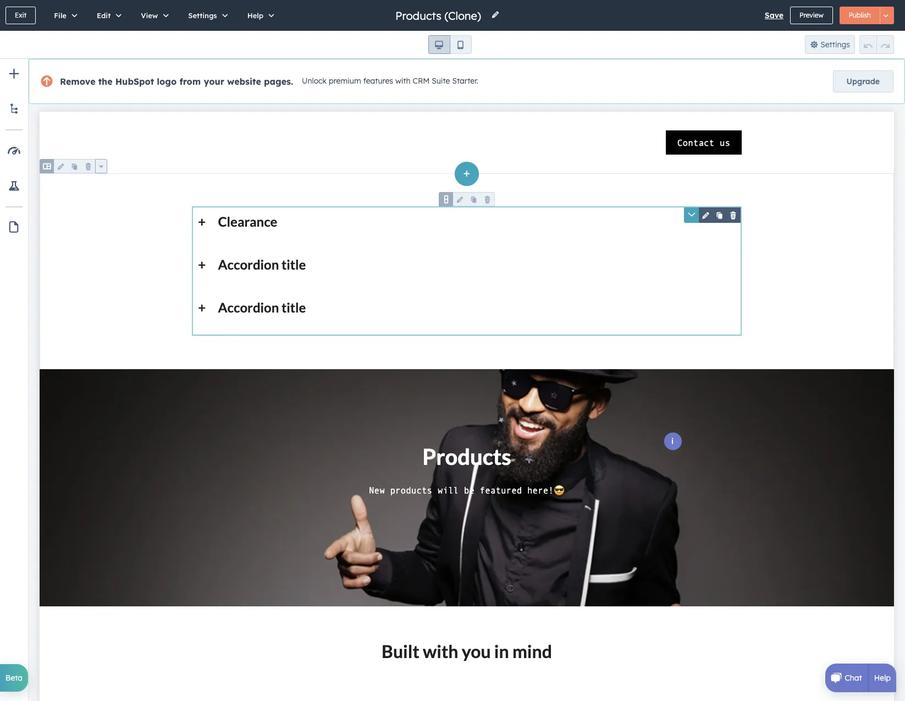 Task type: locate. For each thing, give the bounding box(es) containing it.
the
[[98, 76, 113, 87]]

exit link
[[6, 7, 36, 24]]

1 group from the left
[[428, 35, 472, 54]]

1 horizontal spatial settings
[[821, 40, 851, 50]]

0 horizontal spatial group
[[428, 35, 472, 54]]

pages.
[[264, 76, 293, 87]]

settings
[[188, 11, 217, 20], [821, 40, 851, 50]]

hubspot
[[115, 76, 154, 87]]

beta
[[6, 673, 23, 683]]

save
[[765, 10, 784, 20]]

unlock
[[302, 76, 327, 86]]

remove the hubspot logo from your website pages.
[[60, 76, 293, 87]]

preview
[[800, 11, 824, 19]]

None field
[[395, 8, 485, 23]]

help
[[247, 11, 264, 20], [875, 673, 892, 683]]

settings right view "button" in the top left of the page
[[188, 11, 217, 20]]

2 group from the left
[[860, 35, 895, 54]]

settings button
[[177, 0, 236, 31], [805, 35, 856, 54]]

settings down preview button
[[821, 40, 851, 50]]

edit
[[97, 11, 111, 20]]

1 vertical spatial settings button
[[805, 35, 856, 54]]

0 vertical spatial settings
[[188, 11, 217, 20]]

website
[[227, 76, 261, 87]]

0 vertical spatial help
[[247, 11, 264, 20]]

1 vertical spatial help
[[875, 673, 892, 683]]

0 horizontal spatial settings
[[188, 11, 217, 20]]

preview button
[[791, 7, 834, 24]]

group up suite
[[428, 35, 472, 54]]

remove
[[60, 76, 95, 87]]

unlock premium features with crm suite starter.
[[302, 76, 479, 86]]

group
[[428, 35, 472, 54], [860, 35, 895, 54]]

group down publish group
[[860, 35, 895, 54]]

features
[[364, 76, 394, 86]]

1 horizontal spatial help
[[875, 673, 892, 683]]

view
[[141, 11, 158, 20]]

1 vertical spatial settings
[[821, 40, 851, 50]]

0 horizontal spatial help
[[247, 11, 264, 20]]

0 vertical spatial settings button
[[177, 0, 236, 31]]

1 horizontal spatial settings button
[[805, 35, 856, 54]]

1 horizontal spatial group
[[860, 35, 895, 54]]



Task type: vqa. For each thing, say whether or not it's contained in the screenshot.
Edit Page link
no



Task type: describe. For each thing, give the bounding box(es) containing it.
from
[[180, 76, 201, 87]]

chat
[[845, 673, 863, 683]]

file button
[[42, 0, 85, 31]]

exit
[[15, 11, 27, 19]]

premium
[[329, 76, 361, 86]]

beta button
[[0, 664, 28, 692]]

crm
[[413, 76, 430, 86]]

publish button
[[840, 7, 881, 24]]

upgrade
[[847, 76, 881, 86]]

publish
[[850, 11, 872, 19]]

file
[[54, 11, 67, 20]]

suite
[[432, 76, 450, 86]]

edit button
[[85, 0, 129, 31]]

0 horizontal spatial settings button
[[177, 0, 236, 31]]

help button
[[236, 0, 282, 31]]

starter.
[[453, 76, 479, 86]]

with
[[396, 76, 411, 86]]

upgrade link
[[834, 70, 894, 92]]

logo
[[157, 76, 177, 87]]

your
[[204, 76, 225, 87]]

save button
[[765, 9, 784, 22]]

help inside button
[[247, 11, 264, 20]]

publish group
[[840, 7, 895, 24]]

view button
[[129, 0, 177, 31]]



